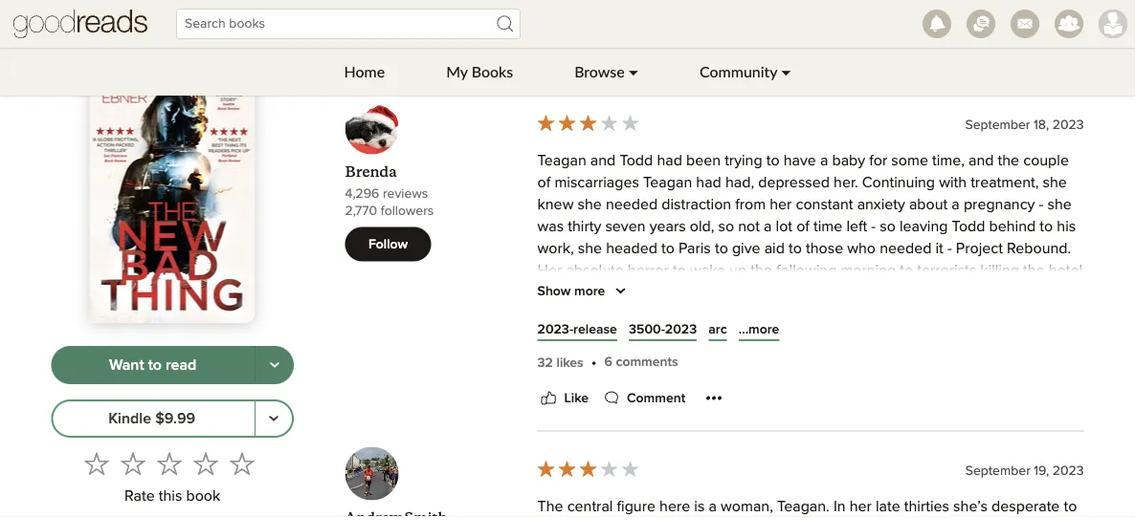 Task type: describe. For each thing, give the bounding box(es) containing it.
reviews inside brenda 4,296 reviews 2,770 followers
[[383, 187, 428, 201]]

a left lot at the top
[[764, 219, 772, 235]]

terrifying
[[538, 307, 597, 323]]

life.
[[676, 307, 699, 323]]

leaving
[[900, 219, 948, 235]]

books
[[472, 62, 513, 81]]

paris
[[679, 241, 711, 257]]

her left at
[[779, 352, 802, 367]]

0 vertical spatial wanted
[[848, 374, 898, 389]]

to inside button
[[148, 358, 162, 373]]

review by brenda element
[[345, 101, 1084, 518]]

headed
[[606, 241, 658, 257]]

- up terrorists
[[948, 241, 952, 257]]

it up law in the right bottom of the page
[[980, 352, 988, 367]]

community
[[700, 62, 778, 81]]

knew inside the with robert lexington interrogating her at the local police station, it seemed he was after a person teagan knew - roman was wanted by every law enforcement agency around, and teagan needed to help locate him. but could teagan do what they wanted her to do? she needed todd by her side, but there was more to it all than it seemed.
[[718, 374, 755, 389]]

september
[[966, 119, 1031, 132]]

help
[[801, 396, 830, 411]]

2023-release
[[538, 323, 617, 337]]

want to read
[[109, 358, 197, 373]]

1 horizontal spatial reviews
[[475, 72, 520, 86]]

her
[[538, 263, 562, 279]]

followers
[[381, 205, 434, 218]]

to down years
[[662, 241, 675, 257]]

home link
[[314, 48, 416, 96]]

old,
[[690, 219, 715, 235]]

teagan up distraction
[[643, 175, 692, 191]]

Search by book title or ISBN text field
[[176, 9, 521, 39]]

person
[[615, 374, 661, 389]]

teagan up comment
[[665, 374, 714, 389]]

1 vertical spatial time
[[601, 307, 630, 323]]

the up their
[[751, 263, 772, 279]]

a down with
[[952, 197, 960, 213]]

some
[[892, 153, 929, 169]]

her down the him.
[[875, 418, 897, 433]]

got
[[705, 285, 727, 301]]

needed up the seven
[[606, 197, 658, 213]]

terrorists
[[918, 263, 977, 279]]

about
[[910, 197, 948, 213]]

displaying 1 - 10 of 83 reviews
[[345, 72, 520, 86]]

want to read button
[[51, 347, 256, 385]]

6
[[605, 356, 613, 370]]

morning
[[841, 263, 896, 279]]

- inside the with robert lexington interrogating her at the local police station, it seemed he was after a person teagan knew - roman was wanted by every law enforcement agency around, and teagan needed to help locate him. but could teagan do what they wanted her to do? she needed todd by her side, but there was more to it all than it seemed.
[[758, 374, 763, 389]]

station,
[[927, 352, 976, 367]]

83
[[456, 72, 472, 86]]

3500-2023 link
[[629, 320, 697, 340]]

1 horizontal spatial had
[[696, 175, 722, 191]]

1 horizontal spatial by
[[902, 374, 918, 389]]

anyone
[[619, 285, 669, 301]]

3500-2023
[[629, 323, 697, 337]]

left
[[847, 219, 868, 235]]

absolute
[[566, 263, 624, 279]]

her up 3500-2023
[[650, 307, 672, 323]]

beginning
[[871, 285, 938, 301]]

after
[[568, 374, 599, 389]]

and up treatment,
[[969, 153, 994, 169]]

1
[[410, 72, 414, 86]]

it right than
[[602, 440, 610, 455]]

Search review text search field
[[381, 22, 772, 44]]

1 horizontal spatial time
[[814, 219, 843, 235]]

1 so from the left
[[719, 219, 734, 235]]

she up absolute
[[578, 241, 602, 257]]

rating 3 out of 5 image
[[536, 113, 641, 134]]

law
[[963, 374, 986, 389]]

home image
[[13, 0, 147, 48]]

1 vertical spatial 2023
[[665, 323, 697, 337]]

to right the 'aid'
[[789, 241, 802, 257]]

with
[[939, 175, 967, 191]]

32 likes
[[538, 357, 584, 370]]

0 vertical spatial 2023
[[1053, 119, 1084, 132]]

the up treatment,
[[998, 153, 1020, 169]]

than
[[569, 440, 598, 455]]

her up lot at the top
[[770, 197, 792, 213]]

and inside the with robert lexington interrogating her at the local police station, it seemed he was after a person teagan knew - roman was wanted by every law enforcement agency around, and teagan needed to help locate him. but could teagan do what they wanted her to do? she needed todd by her side, but there was more to it all than it seemed.
[[646, 396, 671, 411]]

▾ for browse ▾
[[629, 62, 639, 81]]

the inside the with robert lexington interrogating her at the local police station, it seemed he was after a person teagan knew - roman was wanted by every law enforcement agency around, and teagan needed to help locate him. but could teagan do what they wanted her to do? she needed todd by her side, but there was more to it all than it seemed.
[[822, 352, 844, 367]]

thirty
[[568, 219, 602, 235]]

brenda 4,296 reviews 2,770 followers
[[345, 163, 434, 218]]

32
[[538, 357, 553, 370]]

but
[[911, 396, 934, 411]]

- right '1'
[[418, 72, 422, 86]]

arc
[[709, 323, 727, 337]]

couple
[[1024, 153, 1069, 169]]

anxiety
[[858, 197, 906, 213]]

of down terrorists
[[942, 285, 955, 301]]

constant
[[796, 197, 854, 213]]

profile image for bob builder. image
[[1099, 10, 1128, 38]]

been
[[686, 153, 721, 169]]

book
[[186, 490, 220, 505]]

like
[[564, 392, 589, 406]]

rate 4 out of 5 image
[[194, 452, 218, 477]]

lot
[[776, 219, 793, 235]]

what
[[538, 418, 570, 433]]

rate this book element
[[51, 446, 294, 512]]

- right the pregnancy
[[1039, 197, 1044, 213]]

killing
[[981, 263, 1020, 279]]

want
[[109, 358, 144, 373]]

september 18, 2023
[[966, 119, 1084, 132]]

locate
[[834, 396, 875, 411]]

1 horizontal spatial in
[[731, 285, 743, 301]]

she down the couple
[[1043, 175, 1067, 191]]

and down absolute
[[590, 285, 615, 301]]

todd inside the with robert lexington interrogating her at the local police station, it seemed he was after a person teagan knew - roman was wanted by every law enforcement agency around, and teagan needed to help locate him. but could teagan do what they wanted her to do? she needed todd by her side, but there was more to it all than it seemed.
[[818, 418, 851, 433]]

around,
[[591, 396, 642, 411]]

it left all
[[538, 440, 546, 455]]

browse
[[575, 62, 625, 81]]

baby
[[832, 153, 866, 169]]

her.
[[834, 175, 858, 191]]

show more
[[538, 285, 605, 298]]

they
[[574, 418, 603, 433]]

their
[[747, 285, 777, 301]]

robert
[[572, 352, 616, 367]]

aid
[[765, 241, 785, 257]]

guests,
[[538, 285, 586, 301]]

up
[[730, 263, 747, 279]]

have
[[784, 153, 817, 169]]

her down comment
[[661, 418, 683, 433]]

...more button
[[739, 320, 780, 340]]



Task type: locate. For each thing, give the bounding box(es) containing it.
from
[[736, 197, 766, 213]]

1 vertical spatial had
[[696, 175, 722, 191]]

could
[[938, 396, 975, 411]]

horror
[[628, 263, 669, 279]]

the
[[998, 153, 1020, 169], [751, 263, 772, 279], [1024, 263, 1045, 279], [845, 285, 867, 301], [822, 352, 844, 367]]

more
[[574, 285, 605, 298], [1032, 418, 1067, 433]]

treatment,
[[971, 175, 1039, 191]]

to left read
[[148, 358, 162, 373]]

of right 10
[[441, 72, 453, 86]]

teagan up there
[[979, 396, 1028, 411]]

2 ▾ from the left
[[782, 62, 791, 81]]

▾ right browse
[[629, 62, 639, 81]]

comment
[[627, 392, 686, 406]]

1 vertical spatial wanted
[[607, 418, 657, 433]]

not
[[738, 219, 760, 235]]

of right lot at the top
[[797, 219, 810, 235]]

community ▾
[[700, 62, 791, 81]]

wanted up seemed.
[[607, 418, 657, 433]]

0 vertical spatial knew
[[538, 197, 574, 213]]

1 vertical spatial who
[[673, 285, 701, 301]]

side,
[[901, 418, 933, 433]]

needed up she
[[728, 396, 780, 411]]

1 horizontal spatial 2023
[[1053, 119, 1084, 132]]

browse ▾ link
[[544, 48, 669, 96]]

0 horizontal spatial more
[[574, 285, 605, 298]]

do?
[[704, 418, 728, 433]]

2 vertical spatial todd
[[818, 418, 851, 433]]

1 vertical spatial todd
[[952, 219, 986, 235]]

more down do
[[1032, 418, 1067, 433]]

and down person
[[646, 396, 671, 411]]

miscarriages
[[555, 175, 640, 191]]

2 so from the left
[[880, 219, 896, 235]]

time,
[[933, 153, 965, 169]]

reviews
[[475, 72, 520, 86], [383, 187, 428, 201]]

continuing
[[862, 175, 935, 191]]

like button
[[538, 387, 589, 410]]

rate 5 out of 5 image
[[230, 452, 255, 477]]

profile image for brenda. image
[[345, 101, 399, 155]]

6 comments
[[605, 356, 678, 370]]

who up life.
[[673, 285, 701, 301]]

0 horizontal spatial so
[[719, 219, 734, 235]]

0 horizontal spatial by
[[855, 418, 871, 433]]

wanted down local
[[848, 374, 898, 389]]

to up beginning at the right bottom of the page
[[900, 263, 914, 279]]

had left been
[[657, 153, 683, 169]]

to down the "roman"
[[784, 396, 797, 411]]

teagan up do? on the right bottom of the page
[[675, 396, 724, 411]]

was down 32 at the left bottom of page
[[538, 374, 564, 389]]

to down paris
[[673, 263, 686, 279]]

lexington
[[620, 352, 686, 367]]

she up 'thirty'
[[578, 197, 602, 213]]

2023-release link
[[538, 320, 617, 340]]

agency
[[538, 396, 587, 411]]

comment button
[[600, 387, 686, 410]]

browse ▾
[[575, 62, 639, 81]]

0 horizontal spatial in
[[634, 307, 646, 323]]

time up release
[[601, 307, 630, 323]]

1 ▾ from the left
[[629, 62, 639, 81]]

1 vertical spatial in
[[634, 307, 646, 323]]

knew inside teagan and todd had been trying to have a baby for some time, and the couple of miscarriages teagan had had, depressed her. continuing with treatment, she knew she needed distraction from her constant anxiety about a pregnancy - she was thirty seven years old, so not a lot of time left - so leaving todd behind to his work, she headed to paris to give aid to those who needed it - project rebound. her absolute horror to wake up the following morning to terrorists killing the hotel guests, and anyone who got in their way, was the beginning of a new and terrifying time in her life.
[[538, 197, 574, 213]]

- left the "roman"
[[758, 374, 763, 389]]

her
[[770, 197, 792, 213], [650, 307, 672, 323], [779, 352, 802, 367], [661, 418, 683, 433], [875, 418, 897, 433]]

rate this book
[[125, 490, 220, 505]]

in
[[731, 285, 743, 301], [634, 307, 646, 323]]

1 horizontal spatial wanted
[[848, 374, 898, 389]]

arc link
[[709, 320, 727, 340]]

interrogating
[[690, 352, 775, 367]]

needed
[[606, 197, 658, 213], [880, 241, 932, 257], [728, 396, 780, 411], [762, 418, 814, 433]]

teagan and todd had been trying to have a baby for some time, and the couple of miscarriages teagan had had, depressed her. continuing with treatment, she knew she needed distraction from her constant anxiety about a pregnancy - she was thirty seven years old, so not a lot of time left - so leaving todd behind to his work, she headed to paris to give aid to those who needed it - project rebound. her absolute horror to wake up the following morning to terrorists killing the hotel guests, and anyone who got in their way, was the beginning of a new and terrifying time in her life.
[[538, 153, 1083, 323]]

more inside the with robert lexington interrogating her at the local police station, it seemed he was after a person teagan knew - roman was wanted by every law enforcement agency around, and teagan needed to help locate him. but could teagan do what they wanted her to do? she needed todd by her side, but there was more to it all than it seemed.
[[1032, 418, 1067, 433]]

1 horizontal spatial more
[[1032, 418, 1067, 433]]

of left miscarriages
[[538, 175, 551, 191]]

she
[[732, 418, 758, 433]]

seemed
[[992, 352, 1046, 367]]

in up 3500-
[[634, 307, 646, 323]]

0 horizontal spatial who
[[673, 285, 701, 301]]

0 horizontal spatial reviews
[[383, 187, 428, 201]]

seven
[[606, 219, 646, 235]]

2023-
[[538, 323, 574, 337]]

give
[[732, 241, 761, 257]]

1 horizontal spatial so
[[880, 219, 896, 235]]

0 horizontal spatial time
[[601, 307, 630, 323]]

who
[[848, 241, 876, 257], [673, 285, 701, 301]]

advertisement region
[[571, 471, 858, 518]]

so left not
[[719, 219, 734, 235]]

0 vertical spatial in
[[731, 285, 743, 301]]

time
[[814, 219, 843, 235], [601, 307, 630, 323]]

None search field
[[161, 9, 536, 39]]

she up his
[[1048, 197, 1072, 213]]

he
[[1050, 352, 1067, 367]]

this
[[159, 490, 182, 505]]

todd up project
[[952, 219, 986, 235]]

- right left
[[872, 219, 876, 235]]

rebound.
[[1007, 241, 1072, 257]]

the right at
[[822, 352, 844, 367]]

by down police
[[902, 374, 918, 389]]

wake
[[690, 263, 726, 279]]

following
[[776, 263, 837, 279]]

teagan up miscarriages
[[538, 153, 587, 169]]

rate 2 out of 5 image
[[121, 452, 146, 477]]

reviews right 83 at the top of page
[[475, 72, 520, 86]]

1 vertical spatial knew
[[718, 374, 755, 389]]

to down enforcement
[[1071, 418, 1084, 433]]

with robert lexington interrogating her at the local police station, it seemed he was after a person teagan knew - roman was wanted by every law enforcement agency around, and teagan needed to help locate him. but could teagan do what they wanted her to do? she needed todd by her side, but there was more to it all than it seemed.
[[538, 352, 1084, 455]]

0 vertical spatial reviews
[[475, 72, 520, 86]]

every
[[922, 374, 959, 389]]

todd down help at the right bottom
[[818, 418, 851, 433]]

a down "6"
[[603, 374, 611, 389]]

all
[[550, 440, 565, 455]]

reviews up followers
[[383, 187, 428, 201]]

1 vertical spatial more
[[1032, 418, 1067, 433]]

so
[[719, 219, 734, 235], [880, 219, 896, 235]]

likes
[[557, 357, 584, 370]]

the down rebound.
[[1024, 263, 1045, 279]]

comments
[[616, 356, 678, 370]]

3500-
[[629, 323, 665, 337]]

todd up miscarriages
[[620, 153, 653, 169]]

those
[[806, 241, 844, 257]]

rate 3 out of 5 image
[[157, 452, 182, 477]]

knew up 'thirty'
[[538, 197, 574, 213]]

-
[[418, 72, 422, 86], [1039, 197, 1044, 213], [872, 219, 876, 235], [948, 241, 952, 257], [758, 374, 763, 389]]

way,
[[781, 285, 811, 301]]

to left his
[[1040, 219, 1053, 235]]

so down "anxiety"
[[880, 219, 896, 235]]

rating 0 out of 5 group
[[79, 446, 261, 483]]

▾ right community
[[782, 62, 791, 81]]

was up work,
[[538, 219, 564, 235]]

community ▾ link
[[669, 48, 822, 96]]

more inside button
[[574, 285, 605, 298]]

had
[[657, 153, 683, 169], [696, 175, 722, 191]]

0 vertical spatial todd
[[620, 153, 653, 169]]

0 vertical spatial who
[[848, 241, 876, 257]]

2 horizontal spatial todd
[[952, 219, 986, 235]]

rate 1 out of 5 image
[[84, 452, 109, 477]]

police
[[883, 352, 924, 367]]

seemed.
[[614, 440, 672, 455]]

a right the have
[[820, 153, 829, 169]]

his
[[1057, 219, 1076, 235]]

displaying
[[345, 72, 406, 86]]

show more button
[[538, 280, 632, 303]]

0 horizontal spatial knew
[[538, 197, 574, 213]]

1 horizontal spatial who
[[848, 241, 876, 257]]

32 likes button
[[538, 354, 584, 373]]

to left the have
[[767, 153, 780, 169]]

more down absolute
[[574, 285, 605, 298]]

▾ for community ▾
[[782, 62, 791, 81]]

to left give
[[715, 241, 728, 257]]

needed down leaving
[[880, 241, 932, 257]]

1 horizontal spatial knew
[[718, 374, 755, 389]]

was up help at the right bottom
[[817, 374, 844, 389]]

my
[[446, 62, 468, 81]]

0 vertical spatial by
[[902, 374, 918, 389]]

was down following
[[815, 285, 841, 301]]

it inside teagan and todd had been trying to have a baby for some time, and the couple of miscarriages teagan had had, depressed her. continuing with treatment, she knew she needed distraction from her constant anxiety about a pregnancy - she was thirty seven years old, so not a lot of time left - so leaving todd behind to his work, she headed to paris to give aid to those who needed it - project rebound. her absolute horror to wake up the following morning to terrorists killing the hotel guests, and anyone who got in their way, was the beginning of a new and terrifying time in her life.
[[936, 241, 944, 257]]

him.
[[879, 396, 907, 411]]

do
[[1031, 396, 1049, 411]]

the down morning
[[845, 285, 867, 301]]

depressed
[[758, 175, 830, 191]]

time up those
[[814, 219, 843, 235]]

a inside the with robert lexington interrogating her at the local police station, it seemed he was after a person teagan knew - roman was wanted by every law enforcement agency around, and teagan needed to help locate him. but could teagan do what they wanted her to do? she needed todd by her side, but there was more to it all than it seemed.
[[603, 374, 611, 389]]

and up miscarriages
[[591, 153, 616, 169]]

had down been
[[696, 175, 722, 191]]

and down killing
[[1003, 285, 1028, 301]]

1 horizontal spatial todd
[[818, 418, 851, 433]]

who down left
[[848, 241, 876, 257]]

10
[[425, 72, 438, 86]]

1 vertical spatial by
[[855, 418, 871, 433]]

roman
[[767, 374, 814, 389]]

there
[[962, 418, 998, 433]]

a left new
[[959, 285, 967, 301]]

my books link
[[416, 48, 544, 96]]

work,
[[538, 241, 574, 257]]

kindle $9.99
[[108, 412, 196, 427]]

enforcement
[[990, 374, 1075, 389]]

kindle
[[108, 412, 151, 427]]

2023 down life.
[[665, 323, 697, 337]]

0 horizontal spatial todd
[[620, 153, 653, 169]]

6 comments button
[[605, 352, 678, 374]]

was
[[538, 219, 564, 235], [815, 285, 841, 301], [538, 374, 564, 389], [817, 374, 844, 389], [1002, 418, 1028, 433]]

2023 right 18,
[[1053, 119, 1084, 132]]

0 vertical spatial more
[[574, 285, 605, 298]]

was right there
[[1002, 418, 1028, 433]]

2,770
[[345, 205, 377, 218]]

to left do? on the right bottom of the page
[[687, 418, 700, 433]]

follow button
[[345, 228, 431, 262]]

1 vertical spatial reviews
[[383, 187, 428, 201]]

0 vertical spatial time
[[814, 219, 843, 235]]

needed down help at the right bottom
[[762, 418, 814, 433]]

project
[[956, 241, 1003, 257]]

0 horizontal spatial had
[[657, 153, 683, 169]]

teagan
[[538, 153, 587, 169], [643, 175, 692, 191], [665, 374, 714, 389], [675, 396, 724, 411], [979, 396, 1028, 411]]

0 horizontal spatial 2023
[[665, 323, 697, 337]]

september 18, 2023 link
[[966, 119, 1084, 132]]

0 horizontal spatial ▾
[[629, 62, 639, 81]]

0 horizontal spatial wanted
[[607, 418, 657, 433]]

in right "got"
[[731, 285, 743, 301]]

1 horizontal spatial ▾
[[782, 62, 791, 81]]

0 vertical spatial had
[[657, 153, 683, 169]]

it up terrorists
[[936, 241, 944, 257]]

knew down interrogating
[[718, 374, 755, 389]]

by down locate on the right bottom of page
[[855, 418, 871, 433]]

distraction
[[662, 197, 732, 213]]



Task type: vqa. For each thing, say whether or not it's contained in the screenshot.
10
yes



